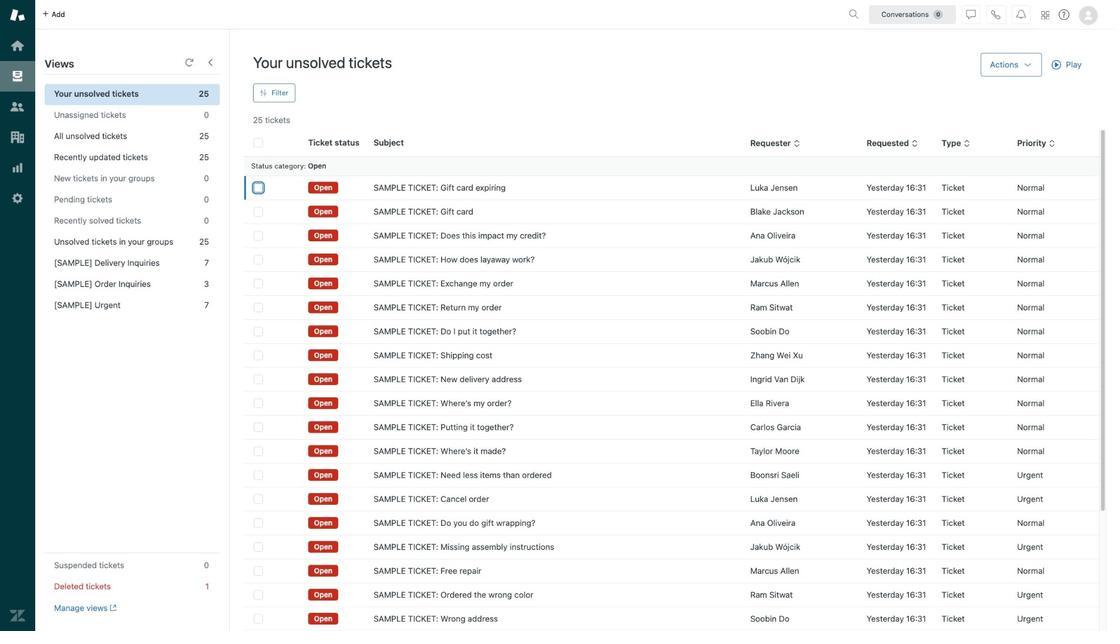 Task type: vqa. For each thing, say whether or not it's contained in the screenshot.
ninth row from the bottom of the page
yes



Task type: locate. For each thing, give the bounding box(es) containing it.
1 row from the top
[[244, 176, 1100, 200]]

7 row from the top
[[244, 320, 1100, 344]]

8 row from the top
[[244, 344, 1100, 368]]

get started image
[[10, 38, 25, 53]]

3 row from the top
[[244, 224, 1100, 248]]

13 row from the top
[[244, 463, 1100, 487]]

2 row from the top
[[244, 200, 1100, 224]]

get help image
[[1059, 9, 1070, 20]]

main element
[[0, 0, 35, 631]]

10 row from the top
[[244, 392, 1100, 415]]

admin image
[[10, 191, 25, 206]]

18 row from the top
[[244, 583, 1100, 607]]

14 row from the top
[[244, 487, 1100, 511]]

button displays agent's chat status as invisible. image
[[966, 10, 976, 19]]

zendesk image
[[10, 609, 25, 624]]

reporting image
[[10, 160, 25, 176]]

row
[[244, 176, 1100, 200], [244, 200, 1100, 224], [244, 224, 1100, 248], [244, 248, 1100, 272], [244, 272, 1100, 296], [244, 296, 1100, 320], [244, 320, 1100, 344], [244, 344, 1100, 368], [244, 368, 1100, 392], [244, 392, 1100, 415], [244, 415, 1100, 439], [244, 439, 1100, 463], [244, 463, 1100, 487], [244, 487, 1100, 511], [244, 511, 1100, 535], [244, 535, 1100, 559], [244, 559, 1100, 583], [244, 583, 1100, 607], [244, 607, 1100, 631], [244, 631, 1100, 631]]

4 row from the top
[[244, 248, 1100, 272]]

views image
[[10, 69, 25, 84]]

11 row from the top
[[244, 415, 1100, 439]]



Task type: describe. For each thing, give the bounding box(es) containing it.
6 row from the top
[[244, 296, 1100, 320]]

zendesk products image
[[1041, 11, 1050, 19]]

notifications image
[[1017, 10, 1026, 19]]

15 row from the top
[[244, 511, 1100, 535]]

9 row from the top
[[244, 368, 1100, 392]]

12 row from the top
[[244, 439, 1100, 463]]

organizations image
[[10, 130, 25, 145]]

16 row from the top
[[244, 535, 1100, 559]]

19 row from the top
[[244, 607, 1100, 631]]

5 row from the top
[[244, 272, 1100, 296]]

20 row from the top
[[244, 631, 1100, 631]]

refresh views pane image
[[184, 58, 194, 67]]

customers image
[[10, 99, 25, 115]]

opens in a new tab image
[[108, 605, 117, 612]]

hide panel views image
[[206, 58, 215, 67]]

17 row from the top
[[244, 559, 1100, 583]]

zendesk support image
[[10, 8, 25, 23]]



